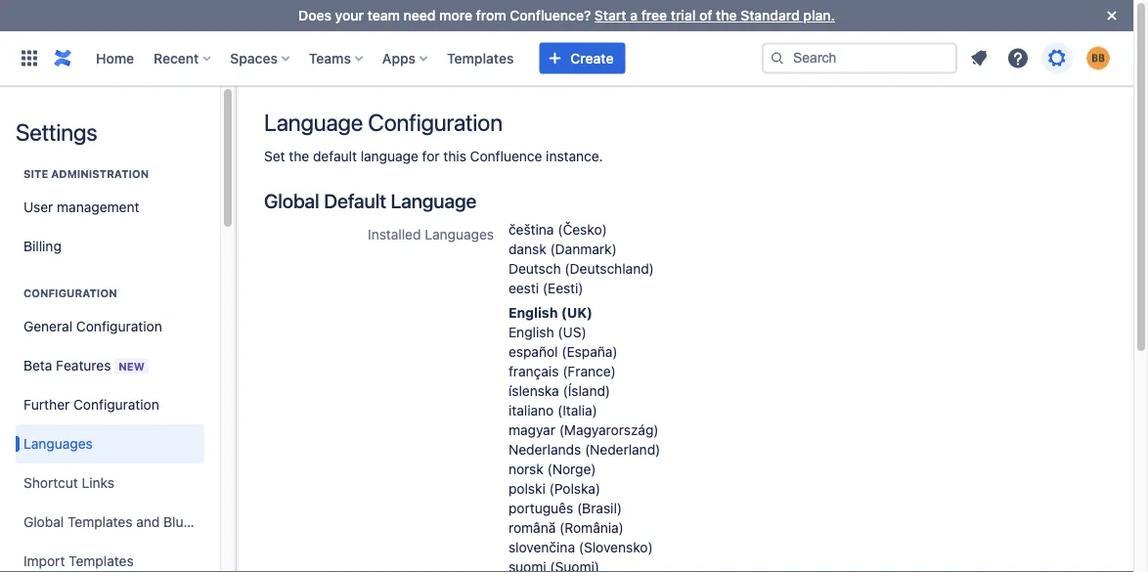 Task type: vqa. For each thing, say whether or not it's contained in the screenshot.
User management
yes



Task type: describe. For each thing, give the bounding box(es) containing it.
spaces button
[[224, 43, 297, 74]]

1 vertical spatial the
[[289, 148, 309, 164]]

global templates and blueprints link
[[16, 503, 227, 542]]

general
[[23, 318, 73, 335]]

administration
[[51, 168, 149, 180]]

close image
[[1100, 4, 1124, 27]]

polski
[[509, 481, 546, 497]]

installed languages
[[368, 226, 494, 243]]

languages inside 'link'
[[23, 436, 93, 452]]

blueprints
[[163, 514, 227, 530]]

1 horizontal spatial languages
[[425, 226, 494, 243]]

further configuration link
[[16, 385, 204, 425]]

Search field
[[762, 43, 958, 74]]

configuration for further
[[73, 397, 159, 413]]

apps
[[382, 50, 416, 66]]

apps button
[[377, 43, 435, 74]]

site
[[23, 168, 48, 180]]

need
[[404, 7, 436, 23]]

features
[[56, 357, 111, 373]]

create
[[571, 50, 614, 66]]

templates link
[[441, 43, 520, 74]]

of
[[699, 7, 713, 23]]

templates for import templates
[[69, 553, 134, 569]]

more
[[439, 7, 472, 23]]

default
[[324, 189, 386, 212]]

site administration group
[[16, 147, 204, 272]]

create button
[[539, 43, 626, 74]]

confluence?
[[510, 7, 591, 23]]

configuration up general
[[23, 287, 117, 300]]

slovenčina
[[509, 539, 575, 556]]

import templates link
[[16, 542, 204, 572]]

(brasil)
[[577, 500, 622, 516]]

site administration
[[23, 168, 149, 180]]

instance.
[[546, 148, 603, 164]]

(slovensko)
[[579, 539, 653, 556]]

français
[[509, 363, 559, 380]]

global default language
[[264, 189, 477, 212]]

trial
[[671, 7, 696, 23]]

installed languages element
[[509, 220, 1114, 572]]

your
[[335, 7, 364, 23]]

default
[[313, 148, 357, 164]]

(danmark)
[[550, 241, 617, 257]]

does your team need more from confluence? start a free trial of the standard plan.
[[298, 7, 835, 23]]

(polska)
[[549, 481, 601, 497]]

dansk
[[509, 241, 546, 257]]

settings
[[16, 118, 97, 146]]

plan.
[[803, 7, 835, 23]]

(españa)
[[562, 344, 618, 360]]

installed
[[368, 226, 421, 243]]

teams button
[[303, 43, 371, 74]]

search image
[[770, 50, 785, 66]]

further
[[23, 397, 70, 413]]

help icon image
[[1007, 46, 1030, 70]]

norsk
[[509, 461, 544, 477]]

íslenska
[[509, 383, 559, 399]]

further configuration
[[23, 397, 159, 413]]

(us)
[[558, 324, 587, 340]]

(magyarország)
[[559, 422, 659, 438]]

a
[[630, 7, 638, 23]]

(nederland)
[[585, 442, 661, 458]]

global for global default language
[[264, 189, 319, 212]]

templates for global templates and blueprints
[[68, 514, 133, 530]]

banner containing home
[[0, 31, 1134, 86]]

beta features new
[[23, 357, 145, 373]]

(česko)
[[558, 222, 607, 238]]

management
[[57, 199, 139, 215]]

shortcut links
[[23, 475, 114, 491]]

links
[[82, 475, 114, 491]]



Task type: locate. For each thing, give the bounding box(es) containing it.
set the default language for this confluence instance.
[[264, 148, 603, 164]]

čeština (česko) dansk (danmark) deutsch (deutschland) eesti (eesti) english (uk) english (us) español (españa) français (france) íslenska (ísland) italiano (italia) magyar (magyarország) nederlands (nederland) norsk (norge) polski (polska) português (brasil) română (românia) slovenčina (slovensko)
[[509, 222, 661, 556]]

new
[[119, 360, 145, 373]]

configuration for general
[[76, 318, 162, 335]]

configuration group
[[16, 266, 227, 572]]

and
[[136, 514, 160, 530]]

billing
[[23, 238, 61, 254]]

0 vertical spatial the
[[716, 7, 737, 23]]

configuration up new
[[76, 318, 162, 335]]

eesti
[[509, 280, 539, 296]]

deutsch
[[509, 261, 561, 277]]

español
[[509, 344, 558, 360]]

confluence image
[[51, 46, 74, 70], [51, 46, 74, 70]]

2 vertical spatial templates
[[69, 553, 134, 569]]

the right of
[[716, 7, 737, 23]]

configuration
[[368, 109, 503, 136], [23, 287, 117, 300], [76, 318, 162, 335], [73, 397, 159, 413]]

templates up the import templates link
[[68, 514, 133, 530]]

confluence
[[470, 148, 542, 164]]

0 vertical spatial global
[[264, 189, 319, 212]]

(italia)
[[558, 403, 597, 419]]

italiano
[[509, 403, 554, 419]]

0 horizontal spatial the
[[289, 148, 309, 164]]

languages right installed
[[425, 226, 494, 243]]

1 english from the top
[[509, 305, 558, 321]]

set
[[264, 148, 285, 164]]

0 vertical spatial english
[[509, 305, 558, 321]]

notification icon image
[[967, 46, 991, 70]]

1 horizontal spatial the
[[716, 7, 737, 23]]

global inside configuration group
[[23, 514, 64, 530]]

language configuration
[[264, 109, 503, 136]]

templates inside global element
[[447, 50, 514, 66]]

collapse sidebar image
[[213, 96, 256, 135]]

templates down global templates and blueprints link
[[69, 553, 134, 569]]

for
[[422, 148, 440, 164]]

user management
[[23, 199, 139, 215]]

shortcut links link
[[16, 464, 204, 503]]

templates down from
[[447, 50, 514, 66]]

0 vertical spatial languages
[[425, 226, 494, 243]]

banner
[[0, 31, 1134, 86]]

(deutschland)
[[565, 261, 654, 277]]

0 horizontal spatial language
[[264, 109, 363, 136]]

templates
[[447, 50, 514, 66], [68, 514, 133, 530], [69, 553, 134, 569]]

beta
[[23, 357, 52, 373]]

your profile and preferences image
[[1087, 46, 1110, 70]]

language up installed languages
[[391, 189, 477, 212]]

languages up shortcut
[[23, 436, 93, 452]]

nederlands
[[509, 442, 581, 458]]

does
[[298, 7, 332, 23]]

0 horizontal spatial languages
[[23, 436, 93, 452]]

teams
[[309, 50, 351, 66]]

2 english from the top
[[509, 324, 554, 340]]

(ísland)
[[563, 383, 611, 399]]

(românia)
[[560, 520, 624, 536]]

(france)
[[563, 363, 616, 380]]

language
[[264, 109, 363, 136], [391, 189, 477, 212]]

english
[[509, 305, 558, 321], [509, 324, 554, 340]]

(eesti)
[[543, 280, 584, 296]]

1 horizontal spatial global
[[264, 189, 319, 212]]

spaces
[[230, 50, 278, 66]]

user management link
[[16, 188, 204, 227]]

global down 'set' on the left of page
[[264, 189, 319, 212]]

language
[[361, 148, 419, 164]]

start a free trial of the standard plan. link
[[595, 7, 835, 23]]

appswitcher icon image
[[18, 46, 41, 70]]

user
[[23, 199, 53, 215]]

shortcut
[[23, 475, 78, 491]]

(norge)
[[547, 461, 596, 477]]

this
[[443, 148, 466, 164]]

čeština
[[509, 222, 554, 238]]

(uk)
[[561, 305, 593, 321]]

0 vertical spatial templates
[[447, 50, 514, 66]]

1 vertical spatial language
[[391, 189, 477, 212]]

configuration for language
[[368, 109, 503, 136]]

the right 'set' on the left of page
[[289, 148, 309, 164]]

billing link
[[16, 227, 204, 266]]

home
[[96, 50, 134, 66]]

global up import
[[23, 514, 64, 530]]

global templates and blueprints
[[23, 514, 227, 530]]

from
[[476, 7, 506, 23]]

language up default at the top left of page
[[264, 109, 363, 136]]

0 horizontal spatial global
[[23, 514, 64, 530]]

1 vertical spatial english
[[509, 324, 554, 340]]

team
[[367, 7, 400, 23]]

settings icon image
[[1046, 46, 1069, 70]]

configuration up languages 'link'
[[73, 397, 159, 413]]

1 vertical spatial languages
[[23, 436, 93, 452]]

general configuration
[[23, 318, 162, 335]]

magyar
[[509, 422, 556, 438]]

0 vertical spatial language
[[264, 109, 363, 136]]

1 vertical spatial templates
[[68, 514, 133, 530]]

import
[[23, 553, 65, 569]]

free
[[641, 7, 667, 23]]

standard
[[741, 7, 800, 23]]

română
[[509, 520, 556, 536]]

general configuration link
[[16, 307, 204, 346]]

english down eesti
[[509, 305, 558, 321]]

languages link
[[16, 425, 204, 464]]

1 horizontal spatial language
[[391, 189, 477, 212]]

global for global templates and blueprints
[[23, 514, 64, 530]]

1 vertical spatial global
[[23, 514, 64, 530]]

import templates
[[23, 553, 134, 569]]

languages
[[425, 226, 494, 243], [23, 436, 93, 452]]

english up español
[[509, 324, 554, 340]]

global element
[[12, 31, 762, 86]]

configuration up set the default language for this confluence instance.
[[368, 109, 503, 136]]

recent
[[154, 50, 199, 66]]

home link
[[90, 43, 140, 74]]

português
[[509, 500, 573, 516]]

recent button
[[148, 43, 218, 74]]



